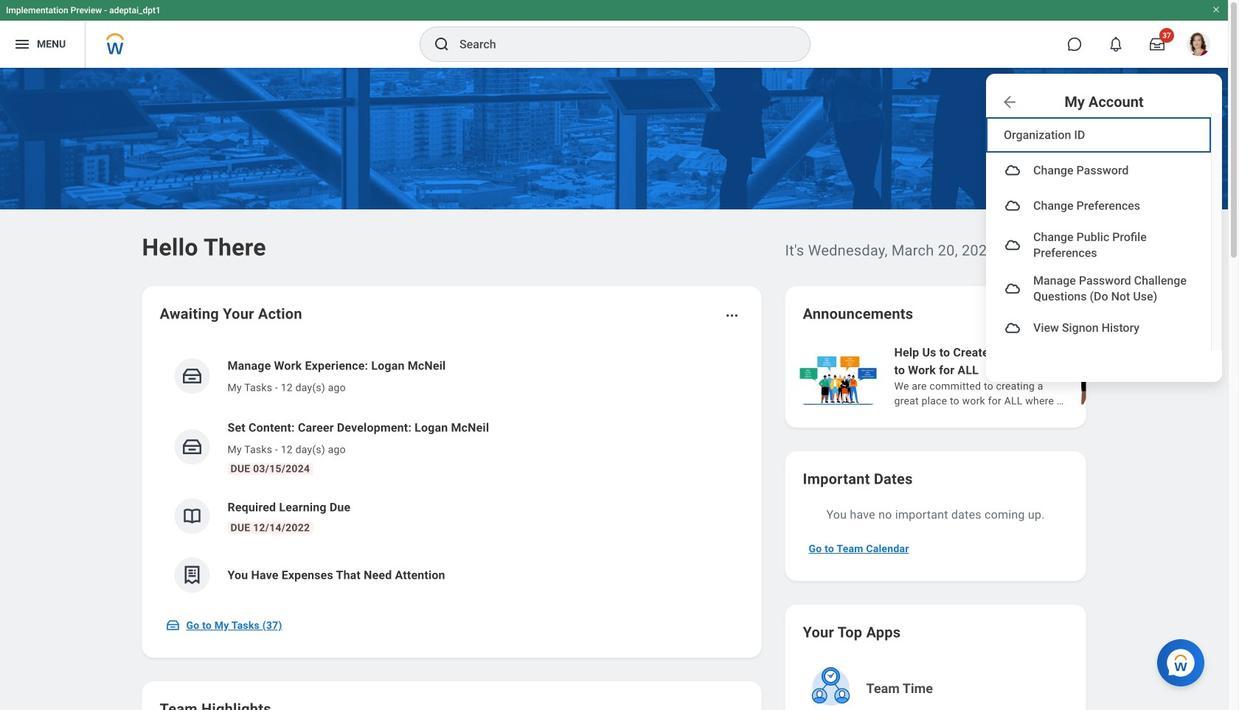 Task type: vqa. For each thing, say whether or not it's contained in the screenshot.
book open 'image'
yes



Task type: locate. For each thing, give the bounding box(es) containing it.
chevron left small image
[[1023, 307, 1038, 322]]

chevron right small image
[[1049, 307, 1064, 322]]

3 menu item from the top
[[986, 224, 1211, 267]]

inbox image
[[166, 618, 180, 633]]

0 vertical spatial inbox image
[[181, 365, 203, 387]]

1 avatar image from the top
[[1004, 162, 1022, 179]]

1 inbox image from the top
[[181, 365, 203, 387]]

5 avatar image from the top
[[1004, 319, 1022, 337]]

justify image
[[13, 35, 31, 53]]

2 avatar image from the top
[[1004, 197, 1022, 215]]

1 vertical spatial inbox image
[[181, 436, 203, 458]]

menu
[[986, 113, 1222, 350]]

avatar image
[[1004, 162, 1022, 179], [1004, 197, 1022, 215], [1004, 236, 1022, 254], [1004, 280, 1022, 298], [1004, 319, 1022, 337]]

banner
[[0, 0, 1228, 382]]

dashboard expenses image
[[181, 564, 203, 587]]

5 menu item from the top
[[986, 310, 1211, 346]]

book open image
[[181, 505, 203, 528]]

main content
[[0, 68, 1239, 710]]

list
[[797, 342, 1239, 410], [160, 345, 744, 605]]

Search Workday  search field
[[460, 28, 780, 60]]

2 menu item from the top
[[986, 188, 1211, 224]]

status
[[989, 308, 1013, 320]]

menu item
[[986, 153, 1211, 188], [986, 188, 1211, 224], [986, 224, 1211, 267], [986, 267, 1211, 310], [986, 310, 1211, 346]]

inbox image
[[181, 365, 203, 387], [181, 436, 203, 458]]

back image
[[1001, 93, 1019, 111]]

notifications large image
[[1109, 37, 1124, 52]]

0 horizontal spatial list
[[160, 345, 744, 605]]

search image
[[433, 35, 451, 53]]

4 avatar image from the top
[[1004, 280, 1022, 298]]



Task type: describe. For each thing, give the bounding box(es) containing it.
1 menu item from the top
[[986, 153, 1211, 188]]

2 inbox image from the top
[[181, 436, 203, 458]]

close environment banner image
[[1212, 5, 1221, 14]]

logan mcneil image
[[1187, 32, 1211, 56]]

3 avatar image from the top
[[1004, 236, 1022, 254]]

1 horizontal spatial list
[[797, 342, 1239, 410]]

4 menu item from the top
[[986, 267, 1211, 310]]

inbox large image
[[1150, 37, 1165, 52]]



